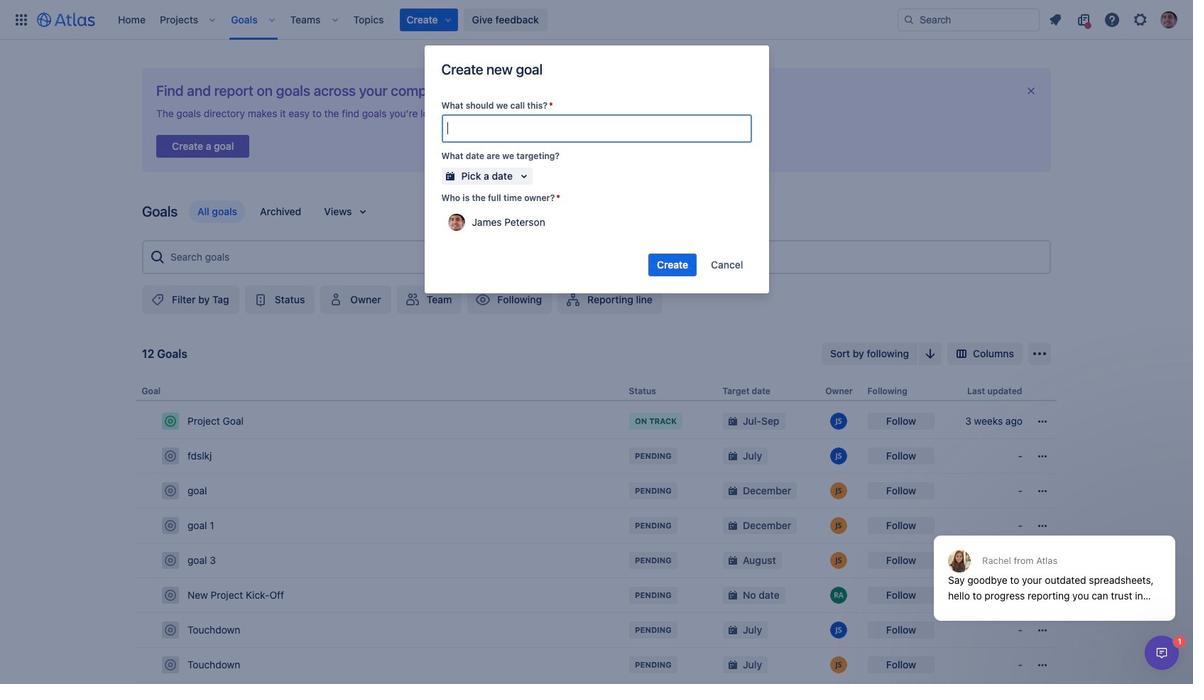 Task type: locate. For each thing, give the bounding box(es) containing it.
help image
[[1104, 11, 1121, 28]]

dialog
[[927, 501, 1183, 632], [1146, 636, 1180, 670]]

label image
[[149, 291, 166, 308]]

None search field
[[898, 8, 1040, 31]]

1 vertical spatial dialog
[[1146, 636, 1180, 670]]

top element
[[9, 0, 898, 39]]

banner
[[0, 0, 1194, 40]]

0 vertical spatial dialog
[[927, 501, 1183, 632]]

None field
[[443, 116, 751, 141]]



Task type: describe. For each thing, give the bounding box(es) containing it.
search image
[[904, 14, 915, 25]]

reverse sort order image
[[922, 345, 940, 362]]

Search field
[[898, 8, 1040, 31]]

search goals image
[[149, 249, 166, 266]]

Search goals field
[[166, 244, 1045, 270]]

following image
[[475, 291, 492, 308]]

close banner image
[[1026, 85, 1038, 97]]

status image
[[252, 291, 269, 308]]



Task type: vqa. For each thing, say whether or not it's contained in the screenshot.
Top element
yes



